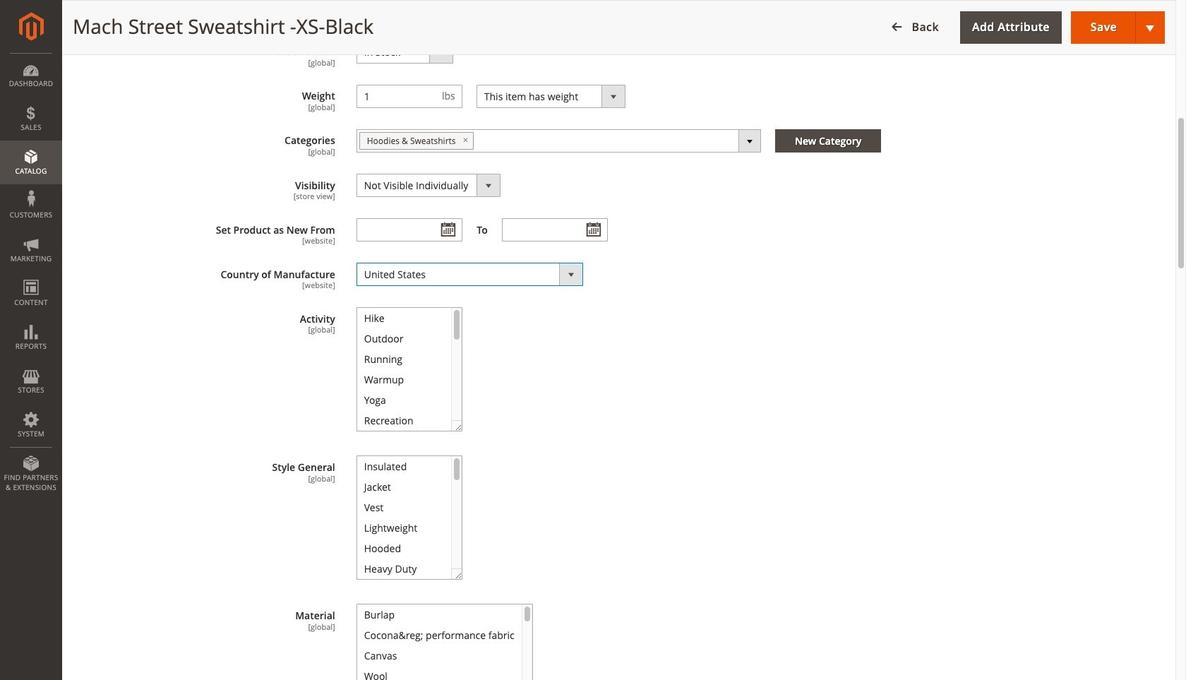Task type: describe. For each thing, give the bounding box(es) containing it.
magento admin panel image
[[19, 12, 43, 41]]



Task type: locate. For each thing, give the bounding box(es) containing it.
None text field
[[502, 218, 608, 242]]

None text field
[[357, 85, 434, 107], [356, 218, 462, 242], [357, 85, 434, 107], [356, 218, 462, 242]]

menu bar
[[0, 53, 62, 499]]



